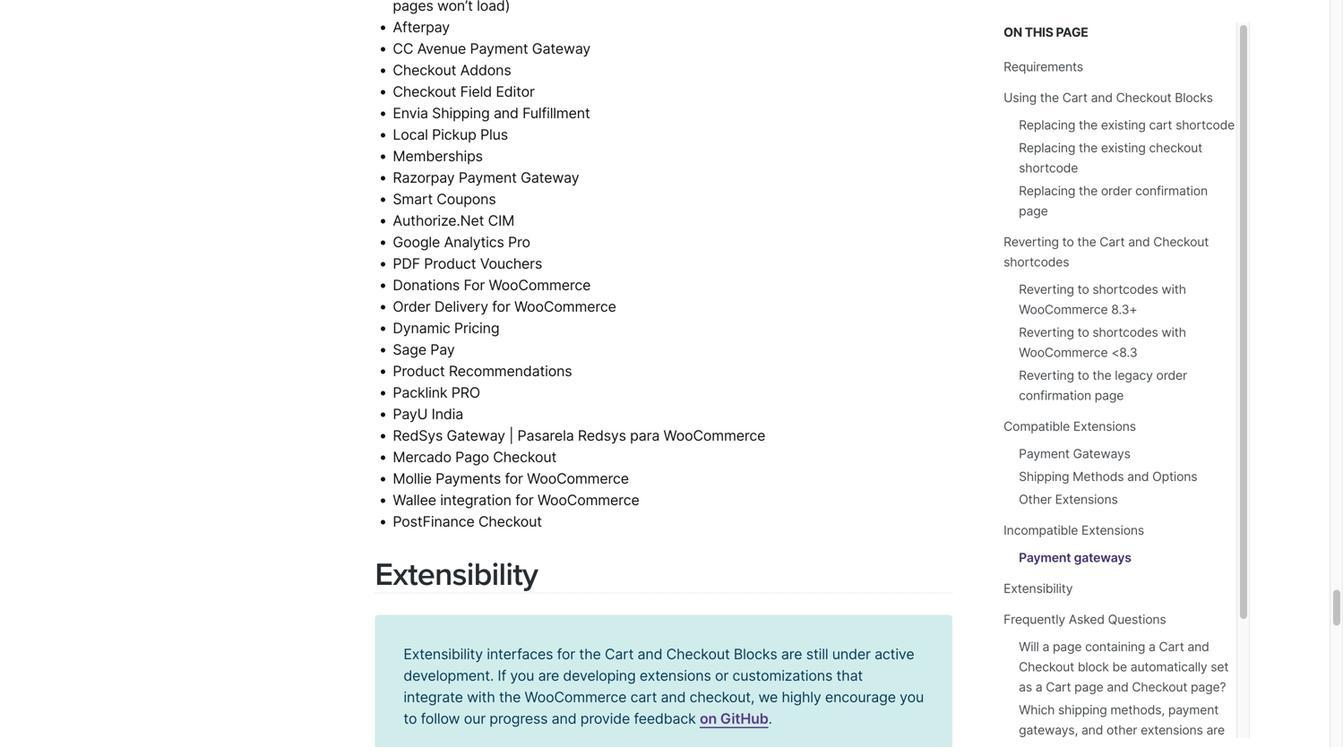 Task type: locate. For each thing, give the bounding box(es) containing it.
1 vertical spatial confirmation
[[1019, 388, 1092, 403]]

extensions for compatible
[[1074, 419, 1136, 434]]

on this page
[[1004, 25, 1089, 40]]

incompatible
[[1004, 523, 1079, 538]]

extensions up feedback
[[640, 667, 711, 685]]

blocks inside 'extensibility interfaces for the cart and checkout blocks are still under active development. if you are developing extensions or customizations that integrate with the woocommerce cart and checkout, we highly encourage you to follow our progress and provide feedback'
[[734, 646, 778, 663]]

0 vertical spatial existing
[[1101, 117, 1146, 133]]

packlink
[[393, 384, 448, 401]]

existing down using the cart and checkout blocks
[[1101, 117, 1146, 133]]

our
[[464, 711, 486, 728]]

shortcode up replacing the order confirmation page link
[[1019, 160, 1078, 176]]

extensibility interfaces for the cart and checkout blocks are still under active development. if you are developing extensions or customizations that integrate with the woocommerce cart and checkout, we highly encourage you to follow our progress and provide feedback
[[404, 646, 924, 728]]

0 vertical spatial extensions
[[1074, 419, 1136, 434]]

1 vertical spatial order
[[1157, 368, 1188, 383]]

0 vertical spatial extensions
[[640, 667, 711, 685]]

0 horizontal spatial are
[[538, 667, 559, 685]]

0 vertical spatial you
[[510, 667, 534, 685]]

pay
[[431, 341, 455, 358]]

1 vertical spatial are
[[538, 667, 559, 685]]

existing down replacing the existing cart shortcode link
[[1101, 140, 1146, 156]]

extensions down the payment
[[1141, 723, 1204, 738]]

0 vertical spatial confirmation
[[1136, 183, 1208, 199]]

1 horizontal spatial are
[[782, 646, 803, 663]]

1 horizontal spatial extensions
[[1141, 723, 1204, 738]]

methods,
[[1111, 703, 1165, 718]]

cart
[[1063, 90, 1088, 105], [1100, 234, 1125, 250], [1159, 640, 1185, 655], [605, 646, 634, 663], [1046, 680, 1071, 695]]

checkout down the avenue
[[393, 61, 457, 79]]

3 replacing from the top
[[1019, 183, 1076, 199]]

pricing
[[454, 319, 500, 337]]

product up packlink on the left of page
[[393, 362, 445, 380]]

checkout down automatically
[[1132, 680, 1188, 695]]

1 vertical spatial with
[[1162, 325, 1187, 340]]

extensibility link down postfinance
[[375, 556, 538, 594]]

shortcodes up "<8.3"
[[1093, 325, 1159, 340]]

gateway
[[532, 40, 591, 57], [521, 169, 579, 186], [447, 427, 505, 444]]

0 vertical spatial shortcode
[[1176, 117, 1235, 133]]

for
[[464, 276, 485, 294]]

payment up the addons
[[470, 40, 528, 57]]

replacing the order confirmation page link
[[1019, 183, 1208, 219]]

1 horizontal spatial confirmation
[[1136, 183, 1208, 199]]

encourage
[[825, 689, 896, 706]]

page inside replacing the existing cart shortcode replacing the existing checkout shortcode replacing the order confirmation page
[[1019, 203, 1048, 219]]

fulfillment
[[523, 104, 590, 122]]

compatible
[[1004, 419, 1070, 434]]

payment down compatible on the bottom right of page
[[1019, 446, 1070, 462]]

compatible extensions
[[1004, 419, 1136, 434]]

on
[[1004, 25, 1023, 40]]

are inside will a page containing a cart and checkout block be automatically set as a cart page and checkout page? which shipping methods, payment gateways, and other extensions are supported?
[[1207, 723, 1225, 738]]

cart up which
[[1046, 680, 1071, 695]]

payment gateways
[[1019, 550, 1132, 566]]

1 vertical spatial blocks
[[734, 646, 778, 663]]

field
[[460, 83, 492, 100]]

shortcode
[[1176, 117, 1235, 133], [1019, 160, 1078, 176]]

dynamic
[[393, 319, 450, 337]]

0 vertical spatial shipping
[[432, 104, 490, 122]]

smart
[[393, 190, 433, 208]]

1 vertical spatial cart
[[631, 689, 657, 706]]

2 horizontal spatial are
[[1207, 723, 1225, 738]]

2 vertical spatial gateway
[[447, 427, 505, 444]]

reverting to shortcodes with woocommerce 8.3+ link
[[1019, 282, 1187, 317]]

shortcode up checkout at the right top of the page
[[1176, 117, 1235, 133]]

you right the if
[[510, 667, 534, 685]]

page down legacy
[[1095, 388, 1124, 403]]

order
[[393, 298, 431, 315]]

using
[[1004, 90, 1037, 105]]

cart down replacing the order confirmation page link
[[1100, 234, 1125, 250]]

for up developing
[[557, 646, 575, 663]]

1 horizontal spatial blocks
[[1175, 90, 1213, 105]]

0 horizontal spatial blocks
[[734, 646, 778, 663]]

0 vertical spatial cart
[[1150, 117, 1173, 133]]

2 vertical spatial replacing
[[1019, 183, 1076, 199]]

0 horizontal spatial extensions
[[640, 667, 711, 685]]

cart inside reverting to the cart and checkout shortcodes
[[1100, 234, 1125, 250]]

1 vertical spatial you
[[900, 689, 924, 706]]

for inside 'extensibility interfaces for the cart and checkout blocks are still under active development. if you are developing extensions or customizations that integrate with the woocommerce cart and checkout, we highly encourage you to follow our progress and provide feedback'
[[557, 646, 575, 663]]

gateway up editor
[[532, 40, 591, 57]]

gateways,
[[1019, 723, 1078, 738]]

shortcodes up reverting to shortcodes with woocommerce 8.3+ "link"
[[1004, 255, 1070, 270]]

active
[[875, 646, 915, 663]]

order right legacy
[[1157, 368, 1188, 383]]

the left legacy
[[1093, 368, 1112, 383]]

blocks up customizations
[[734, 646, 778, 663]]

to left follow
[[404, 711, 417, 728]]

highly
[[782, 689, 822, 706]]

other
[[1107, 723, 1138, 738]]

1 vertical spatial existing
[[1101, 140, 1146, 156]]

frequently
[[1004, 612, 1066, 627]]

2 vertical spatial extensions
[[1082, 523, 1145, 538]]

extensibility inside 'extensibility interfaces for the cart and checkout blocks are still under active development. if you are developing extensions or customizations that integrate with the woocommerce cart and checkout, we highly encourage you to follow our progress and provide feedback'
[[404, 646, 483, 663]]

0 horizontal spatial order
[[1101, 183, 1132, 199]]

are down interfaces at the bottom left of the page
[[538, 667, 559, 685]]

memberships
[[393, 147, 483, 165]]

1 vertical spatial replacing
[[1019, 140, 1076, 156]]

under
[[832, 646, 871, 663]]

a right as
[[1036, 680, 1043, 695]]

checkout down replacing the order confirmation page link
[[1154, 234, 1209, 250]]

checkout down will at the bottom right
[[1019, 660, 1075, 675]]

0 vertical spatial product
[[424, 255, 476, 272]]

the
[[1040, 90, 1059, 105], [1079, 117, 1098, 133], [1079, 140, 1098, 156], [1079, 183, 1098, 199], [1078, 234, 1097, 250], [1093, 368, 1112, 383], [579, 646, 601, 663], [499, 689, 521, 706]]

extensions
[[640, 667, 711, 685], [1141, 723, 1204, 738]]

for up pricing
[[492, 298, 511, 315]]

shortcodes up 8.3+
[[1093, 282, 1159, 297]]

extensions up "gateways"
[[1082, 523, 1145, 538]]

1 vertical spatial shortcode
[[1019, 160, 1078, 176]]

the down replacing the order confirmation page link
[[1078, 234, 1097, 250]]

extensibility link up frequently
[[1004, 581, 1073, 597]]

gateway down fulfillment
[[521, 169, 579, 186]]

extensions up gateways
[[1074, 419, 1136, 434]]

order inside reverting to shortcodes with woocommerce 8.3+ reverting to shortcodes with woocommerce <8.3 reverting to the legacy order confirmation page
[[1157, 368, 1188, 383]]

product up 'donations'
[[424, 255, 476, 272]]

and inside reverting to the cart and checkout shortcodes
[[1129, 234, 1150, 250]]

razorpay
[[393, 169, 455, 186]]

0 vertical spatial replacing
[[1019, 117, 1076, 133]]

on github .
[[700, 711, 773, 728]]

gateway up pago
[[447, 427, 505, 444]]

still
[[806, 646, 829, 663]]

are down the payment
[[1207, 723, 1225, 738]]

page
[[1056, 25, 1089, 40], [1019, 203, 1048, 219], [1095, 388, 1124, 403], [1053, 640, 1082, 655], [1075, 680, 1104, 695]]

to down replacing the order confirmation page link
[[1063, 234, 1074, 250]]

cart up feedback
[[631, 689, 657, 706]]

confirmation inside replacing the existing cart shortcode replacing the existing checkout shortcode replacing the order confirmation page
[[1136, 183, 1208, 199]]

1 vertical spatial product
[[393, 362, 445, 380]]

envia
[[393, 104, 428, 122]]

0 horizontal spatial extensibility link
[[375, 556, 538, 594]]

confirmation up 'compatible extensions'
[[1019, 388, 1092, 403]]

the down using the cart and checkout blocks
[[1079, 117, 1098, 133]]

shipping up other
[[1019, 469, 1070, 484]]

confirmation down checkout at the right top of the page
[[1136, 183, 1208, 199]]

extensibility up the "development."
[[404, 646, 483, 663]]

extensibility link
[[375, 556, 538, 594], [1004, 581, 1073, 597]]

to down reverting to shortcodes with woocommerce <8.3 link
[[1078, 368, 1090, 383]]

for down |
[[505, 470, 523, 487]]

using the cart and checkout blocks link
[[1004, 90, 1213, 105]]

redsys
[[393, 427, 443, 444]]

0 vertical spatial order
[[1101, 183, 1132, 199]]

page down block on the bottom right of the page
[[1075, 680, 1104, 695]]

1 vertical spatial shipping
[[1019, 469, 1070, 484]]

redsys
[[578, 427, 626, 444]]

if
[[498, 667, 506, 685]]

the up developing
[[579, 646, 601, 663]]

development.
[[404, 667, 494, 685]]

order down replacing the existing checkout shortcode link
[[1101, 183, 1132, 199]]

shipping up pickup
[[432, 104, 490, 122]]

you
[[510, 667, 534, 685], [900, 689, 924, 706]]

1 horizontal spatial order
[[1157, 368, 1188, 383]]

checkout
[[393, 61, 457, 79], [393, 83, 457, 100], [1116, 90, 1172, 105], [1154, 234, 1209, 250], [493, 448, 557, 466], [479, 513, 542, 530], [667, 646, 730, 663], [1019, 660, 1075, 675], [1132, 680, 1188, 695]]

with
[[1162, 282, 1187, 297], [1162, 325, 1187, 340], [467, 689, 495, 706]]

cc
[[393, 40, 413, 57]]

github
[[721, 711, 769, 728]]

that
[[837, 667, 863, 685]]

which
[[1019, 703, 1055, 718]]

the inside reverting to shortcodes with woocommerce 8.3+ reverting to shortcodes with woocommerce <8.3 reverting to the legacy order confirmation page
[[1093, 368, 1112, 383]]

cart up checkout at the right top of the page
[[1150, 117, 1173, 133]]

pago
[[455, 448, 489, 466]]

reverting
[[1004, 234, 1059, 250], [1019, 282, 1075, 297], [1019, 325, 1075, 340], [1019, 368, 1075, 383]]

extensions down methods
[[1056, 492, 1118, 507]]

incompatible extensions link
[[1004, 523, 1145, 538]]

blocks up checkout at the right top of the page
[[1175, 90, 1213, 105]]

local
[[393, 126, 428, 143]]

mollie
[[393, 470, 432, 487]]

1 vertical spatial extensions
[[1141, 723, 1204, 738]]

interfaces
[[487, 646, 553, 663]]

a
[[1043, 640, 1050, 655], [1149, 640, 1156, 655], [1036, 680, 1043, 695]]

1 vertical spatial gateway
[[521, 169, 579, 186]]

cart up developing
[[605, 646, 634, 663]]

follow
[[421, 711, 460, 728]]

checkout up replacing the existing cart shortcode link
[[1116, 90, 1172, 105]]

integration
[[440, 491, 512, 509]]

shipping inside payment gateways shipping methods and options other extensions
[[1019, 469, 1070, 484]]

1 vertical spatial extensions
[[1056, 492, 1118, 507]]

you down active on the right bottom of the page
[[900, 689, 924, 706]]

1 horizontal spatial shipping
[[1019, 469, 1070, 484]]

requirements link
[[1004, 59, 1084, 74]]

shipping methods and options link
[[1019, 469, 1198, 484]]

1 horizontal spatial cart
[[1150, 117, 1173, 133]]

and inside afterpay cc avenue payment gateway checkout addons checkout field editor envia shipping and fulfillment local pickup plus memberships razorpay payment gateway smart coupons authorize.net cim google analytics pro pdf product vouchers donations for woocommerce order delivery for woocommerce dynamic pricing sage pay product recommendations packlink pro payu india redsys gateway | pasarela redsys para woocommerce mercado pago checkout mollie payments for woocommerce wallee integration for woocommerce postfinance checkout
[[494, 104, 519, 122]]

and
[[1091, 90, 1113, 105], [494, 104, 519, 122], [1129, 234, 1150, 250], [1128, 469, 1149, 484], [1188, 640, 1210, 655], [638, 646, 663, 663], [1107, 680, 1129, 695], [661, 689, 686, 706], [552, 711, 577, 728], [1082, 723, 1104, 738]]

0 horizontal spatial confirmation
[[1019, 388, 1092, 403]]

0 vertical spatial shortcodes
[[1004, 255, 1070, 270]]

shipping
[[432, 104, 490, 122], [1019, 469, 1070, 484]]

for
[[492, 298, 511, 315], [505, 470, 523, 487], [515, 491, 534, 509], [557, 646, 575, 663]]

2 vertical spatial with
[[467, 689, 495, 706]]

cart down requirements link
[[1063, 90, 1088, 105]]

are up customizations
[[782, 646, 803, 663]]

0 horizontal spatial cart
[[631, 689, 657, 706]]

reverting to shortcodes with woocommerce 8.3+ reverting to shortcodes with woocommerce <8.3 reverting to the legacy order confirmation page
[[1019, 282, 1188, 403]]

0 horizontal spatial shipping
[[432, 104, 490, 122]]

1 horizontal spatial shortcode
[[1176, 117, 1235, 133]]

page up reverting to the cart and checkout shortcodes
[[1019, 203, 1048, 219]]

2 vertical spatial are
[[1207, 723, 1225, 738]]

checkout up or
[[667, 646, 730, 663]]

0 vertical spatial blocks
[[1175, 90, 1213, 105]]

are
[[782, 646, 803, 663], [538, 667, 559, 685], [1207, 723, 1225, 738]]

2 vertical spatial shortcodes
[[1093, 325, 1159, 340]]

2 existing from the top
[[1101, 140, 1146, 156]]



Task type: describe. For each thing, give the bounding box(es) containing it.
gateways
[[1073, 446, 1131, 462]]

<8.3
[[1112, 345, 1138, 360]]

incompatible extensions
[[1004, 523, 1145, 538]]

1 horizontal spatial you
[[900, 689, 924, 706]]

checkout,
[[690, 689, 755, 706]]

coupons
[[437, 190, 496, 208]]

methods
[[1073, 469, 1124, 484]]

delivery
[[435, 298, 488, 315]]

reverting to the legacy order confirmation page link
[[1019, 368, 1188, 403]]

automatically
[[1131, 660, 1208, 675]]

extensions inside 'extensibility interfaces for the cart and checkout blocks are still under active development. if you are developing extensions or customizations that integrate with the woocommerce cart and checkout, we highly encourage you to follow our progress and provide feedback'
[[640, 667, 711, 685]]

vouchers
[[480, 255, 542, 272]]

authorize.net cim
[[393, 212, 515, 229]]

progress
[[490, 711, 548, 728]]

postfinance
[[393, 513, 475, 530]]

frequently asked questions link
[[1004, 612, 1167, 627]]

avenue
[[417, 40, 466, 57]]

checkout down |
[[493, 448, 557, 466]]

payment
[[1169, 703, 1219, 718]]

order inside replacing the existing cart shortcode replacing the existing checkout shortcode replacing the order confirmation page
[[1101, 183, 1132, 199]]

plus
[[480, 126, 508, 143]]

0 horizontal spatial shortcode
[[1019, 160, 1078, 176]]

payment up coupons
[[459, 169, 517, 186]]

editor
[[496, 83, 535, 100]]

the down the if
[[499, 689, 521, 706]]

|
[[509, 427, 514, 444]]

para
[[630, 427, 660, 444]]

the right using at the right of page
[[1040, 90, 1059, 105]]

compatible extensions link
[[1004, 419, 1136, 434]]

or
[[715, 667, 729, 685]]

pro
[[508, 233, 531, 251]]

afterpay cc avenue payment gateway checkout addons checkout field editor envia shipping and fulfillment local pickup plus memberships razorpay payment gateway smart coupons authorize.net cim google analytics pro pdf product vouchers donations for woocommerce order delivery for woocommerce dynamic pricing sage pay product recommendations packlink pro payu india redsys gateway | pasarela redsys para woocommerce mercado pago checkout mollie payments for woocommerce wallee integration for woocommerce postfinance checkout
[[393, 18, 766, 530]]

1 vertical spatial shortcodes
[[1093, 282, 1159, 297]]

.
[[769, 711, 773, 728]]

provide
[[581, 711, 630, 728]]

pasarela
[[518, 427, 574, 444]]

pickup
[[432, 126, 477, 143]]

extensions inside will a page containing a cart and checkout block be automatically set as a cart page and checkout page? which shipping methods, payment gateways, and other extensions are supported?
[[1141, 723, 1204, 738]]

the down replacing the existing checkout shortcode link
[[1079, 183, 1098, 199]]

a right will at the bottom right
[[1043, 640, 1050, 655]]

as
[[1019, 680, 1033, 695]]

wallee
[[393, 491, 436, 509]]

addons
[[460, 61, 511, 79]]

page?
[[1191, 680, 1226, 695]]

frequently asked questions
[[1004, 612, 1167, 627]]

gateways
[[1074, 550, 1132, 566]]

checkout
[[1150, 140, 1203, 156]]

0 vertical spatial with
[[1162, 282, 1187, 297]]

and inside payment gateways shipping methods and options other extensions
[[1128, 469, 1149, 484]]

india
[[432, 405, 464, 423]]

0 horizontal spatial you
[[510, 667, 534, 685]]

checkout inside reverting to the cart and checkout shortcodes
[[1154, 234, 1209, 250]]

1 horizontal spatial extensibility link
[[1004, 581, 1073, 597]]

for right integration on the left bottom of page
[[515, 491, 534, 509]]

donations
[[393, 276, 460, 294]]

cart inside replacing the existing cart shortcode replacing the existing checkout shortcode replacing the order confirmation page
[[1150, 117, 1173, 133]]

mercado
[[393, 448, 452, 466]]

reverting to the cart and checkout shortcodes link
[[1004, 234, 1209, 270]]

extensibility down postfinance
[[375, 556, 538, 594]]

asked
[[1069, 612, 1105, 627]]

developing
[[563, 667, 636, 685]]

cart up automatically
[[1159, 640, 1185, 655]]

set
[[1211, 660, 1229, 675]]

cart inside 'extensibility interfaces for the cart and checkout blocks are still under active development. if you are developing extensions or customizations that integrate with the woocommerce cart and checkout, we highly encourage you to follow our progress and provide feedback'
[[631, 689, 657, 706]]

payment gateways link
[[1019, 446, 1131, 462]]

google
[[393, 233, 440, 251]]

2 replacing from the top
[[1019, 140, 1076, 156]]

shipping inside afterpay cc avenue payment gateway checkout addons checkout field editor envia shipping and fulfillment local pickup plus memberships razorpay payment gateway smart coupons authorize.net cim google analytics pro pdf product vouchers donations for woocommerce order delivery for woocommerce dynamic pricing sage pay product recommendations packlink pro payu india redsys gateway | pasarela redsys para woocommerce mercado pago checkout mollie payments for woocommerce wallee integration for woocommerce postfinance checkout
[[432, 104, 490, 122]]

extensibility up frequently
[[1004, 581, 1073, 597]]

options
[[1153, 469, 1198, 484]]

page right this
[[1056, 25, 1089, 40]]

cart inside 'extensibility interfaces for the cart and checkout blocks are still under active development. if you are developing extensions or customizations that integrate with the woocommerce cart and checkout, we highly encourage you to follow our progress and provide feedback'
[[605, 646, 634, 663]]

to down reverting to shortcodes with woocommerce 8.3+ "link"
[[1078, 325, 1090, 340]]

the down replacing the existing cart shortcode link
[[1079, 140, 1098, 156]]

reverting inside reverting to the cart and checkout shortcodes
[[1004, 234, 1059, 250]]

replacing the existing cart shortcode replacing the existing checkout shortcode replacing the order confirmation page
[[1019, 117, 1235, 219]]

page inside reverting to shortcodes with woocommerce 8.3+ reverting to shortcodes with woocommerce <8.3 reverting to the legacy order confirmation page
[[1095, 388, 1124, 403]]

to inside 'extensibility interfaces for the cart and checkout blocks are still under active development. if you are developing extensions or customizations that integrate with the woocommerce cart and checkout, we highly encourage you to follow our progress and provide feedback'
[[404, 711, 417, 728]]

payu
[[393, 405, 428, 423]]

will
[[1019, 640, 1039, 655]]

extensions inside payment gateways shipping methods and options other extensions
[[1056, 492, 1118, 507]]

pro
[[452, 384, 480, 401]]

recommendations
[[449, 362, 572, 380]]

payment inside payment gateways shipping methods and options other extensions
[[1019, 446, 1070, 462]]

customizations
[[733, 667, 833, 685]]

extensions for incompatible
[[1082, 523, 1145, 538]]

sage
[[393, 341, 427, 358]]

questions
[[1108, 612, 1167, 627]]

1 replacing from the top
[[1019, 117, 1076, 133]]

feedback
[[634, 711, 696, 728]]

0 vertical spatial gateway
[[532, 40, 591, 57]]

confirmation inside reverting to shortcodes with woocommerce 8.3+ reverting to shortcodes with woocommerce <8.3 reverting to the legacy order confirmation page
[[1019, 388, 1092, 403]]

requirements
[[1004, 59, 1084, 74]]

using the cart and checkout blocks
[[1004, 90, 1213, 105]]

legacy
[[1115, 368, 1153, 383]]

will a page containing a cart and checkout block be automatically set as a cart page and checkout page? link
[[1019, 640, 1229, 695]]

pdf
[[393, 255, 420, 272]]

checkout down integration on the left bottom of page
[[479, 513, 542, 530]]

a up automatically
[[1149, 640, 1156, 655]]

checkout inside 'extensibility interfaces for the cart and checkout blocks are still under active development. if you are developing extensions or customizations that integrate with the woocommerce cart and checkout, we highly encourage you to follow our progress and provide feedback'
[[667, 646, 730, 663]]

afterpay
[[393, 18, 450, 36]]

shortcodes inside reverting to the cart and checkout shortcodes
[[1004, 255, 1070, 270]]

1 existing from the top
[[1101, 117, 1146, 133]]

checkout up envia
[[393, 83, 457, 100]]

payment gateways link
[[1019, 550, 1132, 566]]

page down frequently asked questions
[[1053, 640, 1082, 655]]

payment down incompatible
[[1019, 550, 1071, 566]]

supported?
[[1019, 743, 1085, 748]]

to down reverting to the cart and checkout shortcodes link
[[1078, 282, 1090, 297]]

woocommerce inside 'extensibility interfaces for the cart and checkout blocks are still under active development. if you are developing extensions or customizations that integrate with the woocommerce cart and checkout, we highly encourage you to follow our progress and provide feedback'
[[525, 689, 627, 706]]

analytics
[[444, 233, 504, 251]]

the inside reverting to the cart and checkout shortcodes
[[1078, 234, 1097, 250]]

on
[[700, 711, 717, 728]]

to inside reverting to the cart and checkout shortcodes
[[1063, 234, 1074, 250]]

0 vertical spatial are
[[782, 646, 803, 663]]

shipping
[[1059, 703, 1108, 718]]

with inside 'extensibility interfaces for the cart and checkout blocks are still under active development. if you are developing extensions or customizations that integrate with the woocommerce cart and checkout, we highly encourage you to follow our progress and provide feedback'
[[467, 689, 495, 706]]

payments
[[436, 470, 501, 487]]

8.3+
[[1112, 302, 1138, 317]]

other
[[1019, 492, 1052, 507]]

other extensions link
[[1019, 492, 1118, 507]]



Task type: vqa. For each thing, say whether or not it's contained in the screenshot.
the rightmost dark
no



